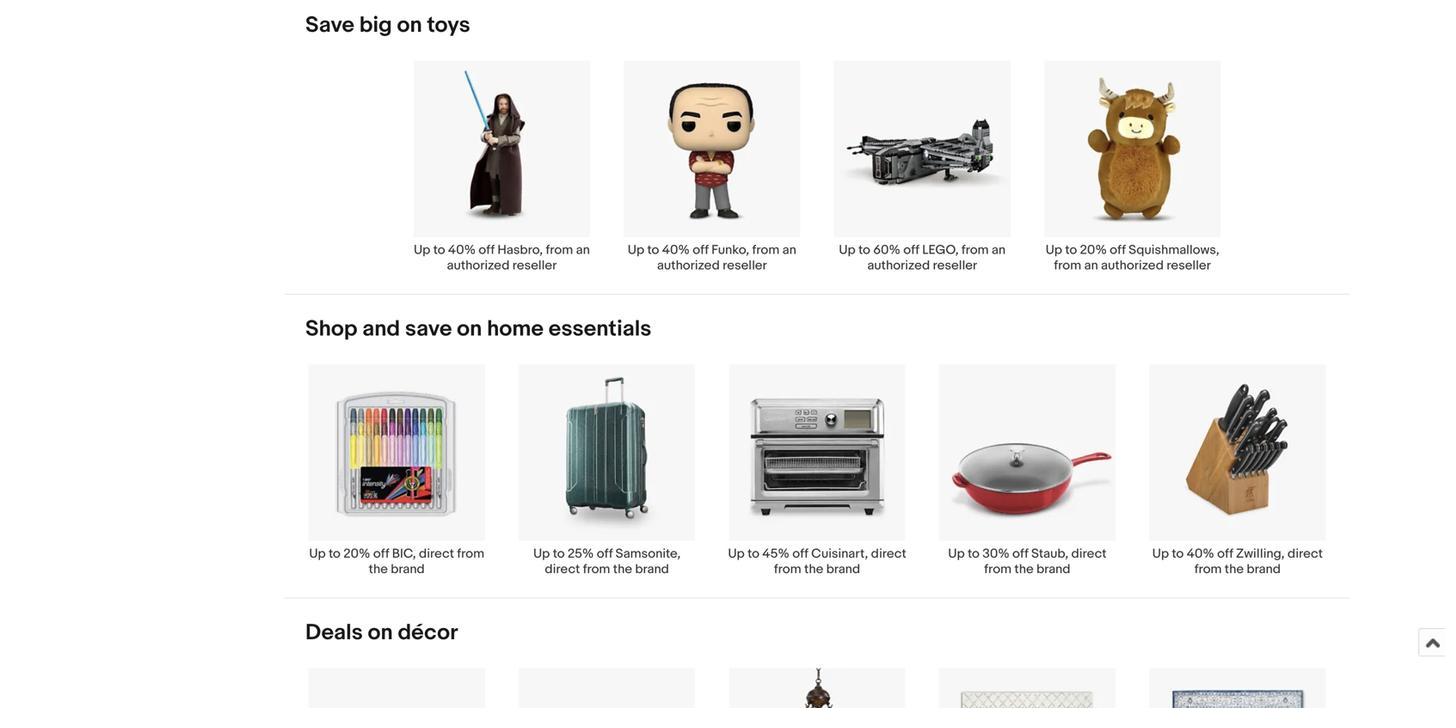 Task type: vqa. For each thing, say whether or not it's contained in the screenshot.
Toys link
no



Task type: describe. For each thing, give the bounding box(es) containing it.
the for cuisinart,
[[804, 562, 823, 577]]

squishmallows,
[[1129, 243, 1219, 258]]

up to 60% off lego, from an authorized reseller
[[839, 243, 1006, 274]]

40% for funko,
[[662, 243, 690, 258]]

toys
[[427, 12, 470, 39]]

from inside up to 30% off staub, direct from the brand
[[984, 562, 1012, 577]]

essentials
[[549, 316, 652, 343]]

shop and save on home essentials
[[305, 316, 652, 343]]

from inside up to 40% off zwilling, direct from the brand
[[1195, 562, 1222, 577]]

direct for up to 25% off samsonite, direct from the brand
[[545, 562, 580, 577]]

20% for the
[[343, 546, 370, 562]]

brand for cuisinart,
[[826, 562, 860, 577]]

up to 40% off hasbro, from an authorized reseller
[[414, 243, 590, 274]]

the for samsonite,
[[613, 562, 632, 577]]

up to 25% off samsonite, direct from the brand link
[[502, 364, 712, 577]]

authorized for hasbro,
[[447, 258, 510, 274]]

up to 30% off staub, direct from the brand link
[[922, 364, 1133, 577]]

off for cuisinart,
[[792, 546, 808, 562]]

save
[[405, 316, 452, 343]]

to for up to 30% off staub, direct from the brand
[[968, 546, 980, 562]]

up for up to 25% off samsonite, direct from the brand
[[533, 546, 550, 562]]

off for funko,
[[693, 243, 709, 258]]

an for up to 40% off funko, from an authorized reseller
[[782, 243, 796, 258]]

an for up to 60% off lego, from an authorized reseller
[[992, 243, 1006, 258]]

an for up to 40% off hasbro, from an authorized reseller
[[576, 243, 590, 258]]

up to 40% off funko, from an authorized reseller
[[628, 243, 796, 274]]

save big on toys
[[305, 12, 470, 39]]

direct for up to 40% off zwilling, direct from the brand
[[1288, 546, 1323, 562]]

reseller for squishmallows,
[[1167, 258, 1211, 274]]

reseller for funko,
[[723, 258, 767, 274]]

40% for hasbro,
[[448, 243, 476, 258]]

from inside up to 20% off squishmallows, from an authorized reseller
[[1054, 258, 1081, 274]]

list for on
[[285, 364, 1350, 598]]

deals
[[305, 620, 363, 647]]

60%
[[873, 243, 901, 258]]

up to 25% off samsonite, direct from the brand
[[533, 546, 681, 577]]

up to 20% off squishmallows, from an authorized reseller link
[[1027, 60, 1238, 274]]

40% for zwilling,
[[1187, 546, 1214, 562]]

brand for bic,
[[391, 562, 425, 577]]

the for staub,
[[1015, 562, 1034, 577]]

up for up to 40% off zwilling, direct from the brand
[[1152, 546, 1169, 562]]

reseller for lego,
[[933, 258, 977, 274]]

home
[[487, 316, 544, 343]]

authorized for funko,
[[657, 258, 720, 274]]

off for samsonite,
[[597, 546, 613, 562]]

up to 20% off squishmallows, from an authorized reseller
[[1046, 243, 1219, 274]]

reseller for hasbro,
[[512, 258, 557, 274]]

45%
[[762, 546, 790, 562]]

2 vertical spatial on
[[368, 620, 393, 647]]

shop
[[305, 316, 357, 343]]

25%
[[568, 546, 594, 562]]

save
[[305, 12, 354, 39]]

up to 40% off zwilling, direct from the brand
[[1152, 546, 1323, 577]]

hasbro,
[[498, 243, 543, 258]]

20% for authorized
[[1080, 243, 1107, 258]]

from inside up to 25% off samsonite, direct from the brand
[[583, 562, 610, 577]]

to for up to 20% off squishmallows, from an authorized reseller
[[1065, 243, 1077, 258]]

up to 45% off cuisinart, direct from the brand link
[[712, 364, 922, 577]]



Task type: locate. For each thing, give the bounding box(es) containing it.
up to 45% off cuisinart, direct from the brand
[[728, 546, 906, 577]]

the for bic,
[[369, 562, 388, 577]]

an inside the up to 60% off lego, from an authorized reseller
[[992, 243, 1006, 258]]

off for staub,
[[1013, 546, 1028, 562]]

reseller inside up to 20% off squishmallows, from an authorized reseller
[[1167, 258, 1211, 274]]

the inside up to 45% off cuisinart, direct from the brand
[[804, 562, 823, 577]]

authorized inside the up to 60% off lego, from an authorized reseller
[[867, 258, 930, 274]]

to inside up to 40% off hasbro, from an authorized reseller
[[433, 243, 445, 258]]

list containing up to 20% off bic, direct from the brand
[[285, 364, 1350, 598]]

on
[[397, 12, 422, 39], [457, 316, 482, 343], [368, 620, 393, 647]]

1 vertical spatial 20%
[[343, 546, 370, 562]]

up to 20% off bic, direct from the brand link
[[292, 364, 502, 577]]

zwilling,
[[1236, 546, 1285, 562]]

2 reseller from the left
[[723, 258, 767, 274]]

30%
[[983, 546, 1010, 562]]

the inside up to 40% off zwilling, direct from the brand
[[1225, 562, 1244, 577]]

1 vertical spatial on
[[457, 316, 482, 343]]

up inside the up to 60% off lego, from an authorized reseller
[[839, 243, 856, 258]]

off for squishmallows,
[[1110, 243, 1126, 258]]

off inside up to 25% off samsonite, direct from the brand
[[597, 546, 613, 562]]

2 horizontal spatial on
[[457, 316, 482, 343]]

3 list from the top
[[285, 668, 1350, 709]]

off left hasbro,
[[479, 243, 495, 258]]

to inside up to 20% off squishmallows, from an authorized reseller
[[1065, 243, 1077, 258]]

20% inside up to 20% off bic, direct from the brand
[[343, 546, 370, 562]]

up to 20% off bic, direct from the brand
[[309, 546, 484, 577]]

to inside up to 25% off samsonite, direct from the brand
[[553, 546, 565, 562]]

the inside up to 25% off samsonite, direct from the brand
[[613, 562, 632, 577]]

authorized inside up to 40% off hasbro, from an authorized reseller
[[447, 258, 510, 274]]

the
[[369, 562, 388, 577], [613, 562, 632, 577], [804, 562, 823, 577], [1015, 562, 1034, 577], [1225, 562, 1244, 577]]

off inside up to 20% off squishmallows, from an authorized reseller
[[1110, 243, 1126, 258]]

from inside up to 20% off bic, direct from the brand
[[457, 546, 484, 562]]

1 authorized from the left
[[447, 258, 510, 274]]

20% left squishmallows,
[[1080, 243, 1107, 258]]

direct for up to 20% off bic, direct from the brand
[[419, 546, 454, 562]]

off inside up to 40% off zwilling, direct from the brand
[[1217, 546, 1233, 562]]

off left squishmallows,
[[1110, 243, 1126, 258]]

an inside up to 20% off squishmallows, from an authorized reseller
[[1084, 258, 1098, 274]]

up inside up to 40% off funko, from an authorized reseller
[[628, 243, 644, 258]]

0 vertical spatial list
[[285, 60, 1350, 294]]

2 horizontal spatial 40%
[[1187, 546, 1214, 562]]

4 brand from the left
[[1037, 562, 1071, 577]]

up inside up to 45% off cuisinart, direct from the brand
[[728, 546, 745, 562]]

0 horizontal spatial on
[[368, 620, 393, 647]]

the inside up to 20% off bic, direct from the brand
[[369, 562, 388, 577]]

to for up to 40% off funko, from an authorized reseller
[[647, 243, 659, 258]]

4 authorized from the left
[[1101, 258, 1164, 274]]

off left bic,
[[373, 546, 389, 562]]

authorized inside up to 40% off funko, from an authorized reseller
[[657, 258, 720, 274]]

0 vertical spatial on
[[397, 12, 422, 39]]

an right the funko,
[[782, 243, 796, 258]]

up to 40% off zwilling, direct from the brand link
[[1133, 364, 1343, 577]]

from inside the up to 60% off lego, from an authorized reseller
[[962, 243, 989, 258]]

20%
[[1080, 243, 1107, 258], [343, 546, 370, 562]]

brand for zwilling,
[[1247, 562, 1281, 577]]

3 authorized from the left
[[867, 258, 930, 274]]

off for hasbro,
[[479, 243, 495, 258]]

0 horizontal spatial 20%
[[343, 546, 370, 562]]

authorized for lego,
[[867, 258, 930, 274]]

off for zwilling,
[[1217, 546, 1233, 562]]

up for up to 60% off lego, from an authorized reseller
[[839, 243, 856, 258]]

reseller inside up to 40% off hasbro, from an authorized reseller
[[512, 258, 557, 274]]

big
[[359, 12, 392, 39]]

direct inside up to 30% off staub, direct from the brand
[[1071, 546, 1107, 562]]

up to 30% off staub, direct from the brand
[[948, 546, 1107, 577]]

brand inside up to 40% off zwilling, direct from the brand
[[1247, 562, 1281, 577]]

up for up to 45% off cuisinart, direct from the brand
[[728, 546, 745, 562]]

from
[[546, 243, 573, 258], [752, 243, 780, 258], [962, 243, 989, 258], [1054, 258, 1081, 274], [457, 546, 484, 562], [583, 562, 610, 577], [774, 562, 801, 577], [984, 562, 1012, 577], [1195, 562, 1222, 577]]

to inside up to 40% off funko, from an authorized reseller
[[647, 243, 659, 258]]

off inside up to 45% off cuisinart, direct from the brand
[[792, 546, 808, 562]]

20% left bic,
[[343, 546, 370, 562]]

to inside up to 30% off staub, direct from the brand
[[968, 546, 980, 562]]

2 vertical spatial list
[[285, 668, 1350, 709]]

brand
[[391, 562, 425, 577], [635, 562, 669, 577], [826, 562, 860, 577], [1037, 562, 1071, 577], [1247, 562, 1281, 577]]

on right the 'big'
[[397, 12, 422, 39]]

the for zwilling,
[[1225, 562, 1244, 577]]

off inside the up to 60% off lego, from an authorized reseller
[[903, 243, 919, 258]]

up for up to 40% off hasbro, from an authorized reseller
[[414, 243, 430, 258]]

direct for up to 45% off cuisinart, direct from the brand
[[871, 546, 906, 562]]

funko,
[[712, 243, 749, 258]]

1 reseller from the left
[[512, 258, 557, 274]]

to inside up to 45% off cuisinart, direct from the brand
[[748, 546, 760, 562]]

to for up to 40% off zwilling, direct from the brand
[[1172, 546, 1184, 562]]

brand inside up to 25% off samsonite, direct from the brand
[[635, 562, 669, 577]]

2 authorized from the left
[[657, 258, 720, 274]]

5 the from the left
[[1225, 562, 1244, 577]]

2 brand from the left
[[635, 562, 669, 577]]

an
[[576, 243, 590, 258], [782, 243, 796, 258], [992, 243, 1006, 258], [1084, 258, 1098, 274]]

off inside up to 40% off funko, from an authorized reseller
[[693, 243, 709, 258]]

cuisinart,
[[811, 546, 868, 562]]

to inside the up to 60% off lego, from an authorized reseller
[[859, 243, 870, 258]]

to inside up to 40% off zwilling, direct from the brand
[[1172, 546, 1184, 562]]

1 horizontal spatial 20%
[[1080, 243, 1107, 258]]

up inside up to 20% off squishmallows, from an authorized reseller
[[1046, 243, 1062, 258]]

3 the from the left
[[804, 562, 823, 577]]

off right 25%
[[597, 546, 613, 562]]

an left squishmallows,
[[1084, 258, 1098, 274]]

40% left zwilling,
[[1187, 546, 1214, 562]]

brand for samsonite,
[[635, 562, 669, 577]]

3 reseller from the left
[[933, 258, 977, 274]]

up for up to 20% off bic, direct from the brand
[[309, 546, 326, 562]]

up
[[414, 243, 430, 258], [628, 243, 644, 258], [839, 243, 856, 258], [1046, 243, 1062, 258], [309, 546, 326, 562], [533, 546, 550, 562], [728, 546, 745, 562], [948, 546, 965, 562], [1152, 546, 1169, 562]]

up for up to 20% off squishmallows, from an authorized reseller
[[1046, 243, 1062, 258]]

40%
[[448, 243, 476, 258], [662, 243, 690, 258], [1187, 546, 1214, 562]]

an inside up to 40% off hasbro, from an authorized reseller
[[576, 243, 590, 258]]

an right lego,
[[992, 243, 1006, 258]]

reseller
[[512, 258, 557, 274], [723, 258, 767, 274], [933, 258, 977, 274], [1167, 258, 1211, 274]]

up inside up to 25% off samsonite, direct from the brand
[[533, 546, 550, 562]]

direct
[[419, 546, 454, 562], [871, 546, 906, 562], [1071, 546, 1107, 562], [1288, 546, 1323, 562], [545, 562, 580, 577]]

to inside up to 20% off bic, direct from the brand
[[329, 546, 341, 562]]

on right deals at the left of the page
[[368, 620, 393, 647]]

reseller inside the up to 60% off lego, from an authorized reseller
[[933, 258, 977, 274]]

an for up to 20% off squishmallows, from an authorized reseller
[[1084, 258, 1098, 274]]

staub,
[[1031, 546, 1068, 562]]

off right '60%'
[[903, 243, 919, 258]]

reseller inside up to 40% off funko, from an authorized reseller
[[723, 258, 767, 274]]

off right 30%
[[1013, 546, 1028, 562]]

up inside up to 40% off hasbro, from an authorized reseller
[[414, 243, 430, 258]]

authorized
[[447, 258, 510, 274], [657, 258, 720, 274], [867, 258, 930, 274], [1101, 258, 1164, 274]]

from inside up to 40% off hasbro, from an authorized reseller
[[546, 243, 573, 258]]

up inside up to 30% off staub, direct from the brand
[[948, 546, 965, 562]]

off inside up to 20% off bic, direct from the brand
[[373, 546, 389, 562]]

20% inside up to 20% off squishmallows, from an authorized reseller
[[1080, 243, 1107, 258]]

to for up to 20% off bic, direct from the brand
[[329, 546, 341, 562]]

up for up to 40% off funko, from an authorized reseller
[[628, 243, 644, 258]]

up to 40% off hasbro, from an authorized reseller link
[[397, 60, 607, 274]]

1 the from the left
[[369, 562, 388, 577]]

1 brand from the left
[[391, 562, 425, 577]]

0 horizontal spatial 40%
[[448, 243, 476, 258]]

direct inside up to 40% off zwilling, direct from the brand
[[1288, 546, 1323, 562]]

up inside up to 40% off zwilling, direct from the brand
[[1152, 546, 1169, 562]]

to for up to 25% off samsonite, direct from the brand
[[553, 546, 565, 562]]

off for bic,
[[373, 546, 389, 562]]

direct inside up to 25% off samsonite, direct from the brand
[[545, 562, 580, 577]]

40% inside up to 40% off funko, from an authorized reseller
[[662, 243, 690, 258]]

off right 45%
[[792, 546, 808, 562]]

40% left hasbro,
[[448, 243, 476, 258]]

4 reseller from the left
[[1167, 258, 1211, 274]]

40% left the funko,
[[662, 243, 690, 258]]

direct for up to 30% off staub, direct from the brand
[[1071, 546, 1107, 562]]

décor
[[398, 620, 458, 647]]

to for up to 60% off lego, from an authorized reseller
[[859, 243, 870, 258]]

up to 60% off lego, from an authorized reseller link
[[817, 60, 1027, 274]]

off inside up to 30% off staub, direct from the brand
[[1013, 546, 1028, 562]]

brand inside up to 45% off cuisinart, direct from the brand
[[826, 562, 860, 577]]

authorized inside up to 20% off squishmallows, from an authorized reseller
[[1101, 258, 1164, 274]]

2 the from the left
[[613, 562, 632, 577]]

1 horizontal spatial 40%
[[662, 243, 690, 258]]

off left zwilling,
[[1217, 546, 1233, 562]]

on right save
[[457, 316, 482, 343]]

off left the funko,
[[693, 243, 709, 258]]

to for up to 40% off hasbro, from an authorized reseller
[[433, 243, 445, 258]]

1 list from the top
[[285, 60, 1350, 294]]

3 brand from the left
[[826, 562, 860, 577]]

up to 40% off funko, from an authorized reseller link
[[607, 60, 817, 274]]

list containing up to 40% off hasbro, from an authorized reseller
[[285, 60, 1350, 294]]

to
[[433, 243, 445, 258], [647, 243, 659, 258], [859, 243, 870, 258], [1065, 243, 1077, 258], [329, 546, 341, 562], [553, 546, 565, 562], [748, 546, 760, 562], [968, 546, 980, 562], [1172, 546, 1184, 562]]

brand inside up to 20% off bic, direct from the brand
[[391, 562, 425, 577]]

brand for staub,
[[1037, 562, 1071, 577]]

1 vertical spatial list
[[285, 364, 1350, 598]]

direct inside up to 45% off cuisinart, direct from the brand
[[871, 546, 906, 562]]

off inside up to 40% off hasbro, from an authorized reseller
[[479, 243, 495, 258]]

direct inside up to 20% off bic, direct from the brand
[[419, 546, 454, 562]]

1 horizontal spatial on
[[397, 12, 422, 39]]

up inside up to 20% off bic, direct from the brand
[[309, 546, 326, 562]]

from inside up to 45% off cuisinart, direct from the brand
[[774, 562, 801, 577]]

samsonite,
[[616, 546, 681, 562]]

lego,
[[922, 243, 959, 258]]

off
[[479, 243, 495, 258], [693, 243, 709, 258], [903, 243, 919, 258], [1110, 243, 1126, 258], [373, 546, 389, 562], [597, 546, 613, 562], [792, 546, 808, 562], [1013, 546, 1028, 562], [1217, 546, 1233, 562]]

from inside up to 40% off funko, from an authorized reseller
[[752, 243, 780, 258]]

to for up to 45% off cuisinart, direct from the brand
[[748, 546, 760, 562]]

40% inside up to 40% off hasbro, from an authorized reseller
[[448, 243, 476, 258]]

40% inside up to 40% off zwilling, direct from the brand
[[1187, 546, 1214, 562]]

brand inside up to 30% off staub, direct from the brand
[[1037, 562, 1071, 577]]

an right hasbro,
[[576, 243, 590, 258]]

list
[[285, 60, 1350, 294], [285, 364, 1350, 598], [285, 668, 1350, 709]]

bic,
[[392, 546, 416, 562]]

and
[[362, 316, 400, 343]]

2 list from the top
[[285, 364, 1350, 598]]

up for up to 30% off staub, direct from the brand
[[948, 546, 965, 562]]

deals on décor
[[305, 620, 458, 647]]

off for lego,
[[903, 243, 919, 258]]

5 brand from the left
[[1247, 562, 1281, 577]]

0 vertical spatial 20%
[[1080, 243, 1107, 258]]

an inside up to 40% off funko, from an authorized reseller
[[782, 243, 796, 258]]

the inside up to 30% off staub, direct from the brand
[[1015, 562, 1034, 577]]

4 the from the left
[[1015, 562, 1034, 577]]

authorized for squishmallows,
[[1101, 258, 1164, 274]]

list for toys
[[285, 60, 1350, 294]]



